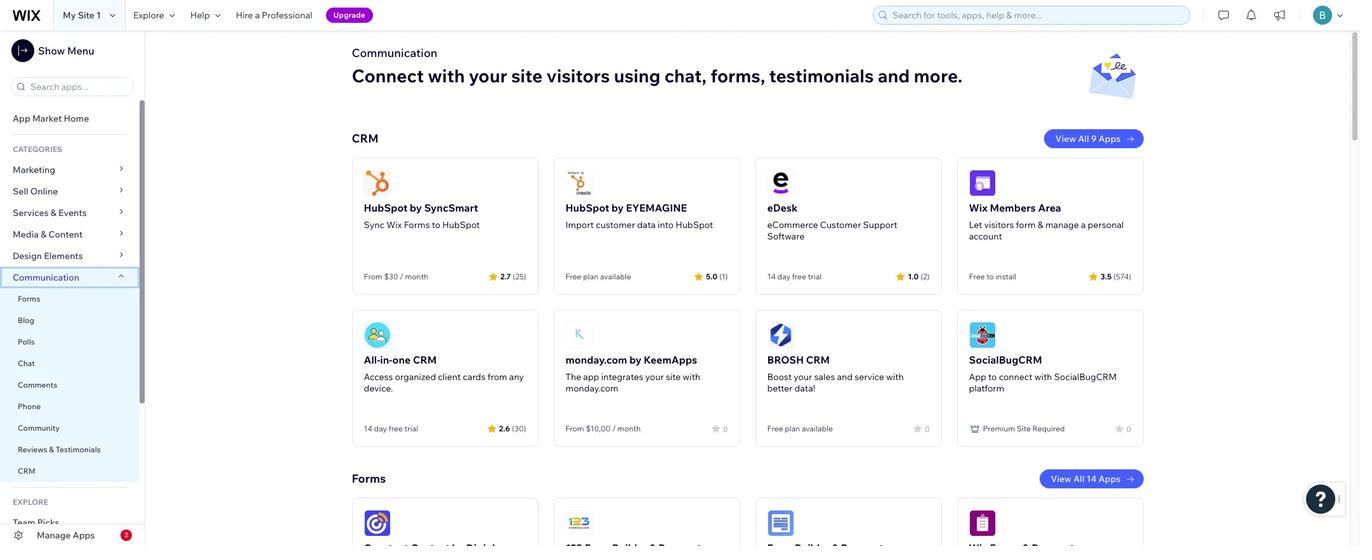 Task type: locate. For each thing, give the bounding box(es) containing it.
day for in-
[[374, 424, 387, 434]]

trial down ecommerce
[[808, 272, 822, 282]]

marketing
[[13, 164, 55, 176]]

& left events
[[51, 207, 56, 219]]

0 horizontal spatial trial
[[405, 424, 418, 434]]

0 vertical spatial 14 day free trial
[[767, 272, 822, 282]]

/ for $10,00
[[612, 424, 616, 434]]

media
[[13, 229, 39, 240]]

reviews & testimonials link
[[0, 440, 140, 461]]

forms down syncsmart on the left of page
[[404, 220, 430, 231]]

2 monday.com from the top
[[566, 383, 618, 395]]

comments link
[[0, 375, 140, 396]]

to left install
[[987, 272, 994, 282]]

month right $10,00
[[617, 424, 641, 434]]

free
[[566, 272, 581, 282], [969, 272, 985, 282], [767, 424, 783, 434]]

to inside hubspot by syncsmart sync wix forms to hubspot
[[432, 220, 440, 231]]

app inside app market home link
[[13, 113, 30, 124]]

0 horizontal spatial from
[[364, 272, 382, 282]]

view left the 9
[[1056, 133, 1076, 145]]

communication inside communication connect with your site visitors using chat, forms, testimonials and more.
[[352, 46, 437, 60]]

1 horizontal spatial and
[[878, 65, 910, 87]]

all-in-one crm access organized client cards from any device.
[[364, 354, 524, 395]]

14 day free trial down software
[[767, 272, 822, 282]]

community link
[[0, 418, 140, 440]]

/ right $10,00
[[612, 424, 616, 434]]

0 vertical spatial app
[[13, 113, 30, 124]]

$10,00
[[586, 424, 611, 434]]

0 horizontal spatial and
[[837, 372, 853, 383]]

2 horizontal spatial forms
[[404, 220, 430, 231]]

trial for customer
[[808, 272, 822, 282]]

hubspot by syncsmart sync wix forms to hubspot
[[364, 202, 480, 231]]

monday.com by keemapps the app integrates your site with monday.com
[[566, 354, 700, 395]]

0 horizontal spatial by
[[410, 202, 422, 214]]

to down syncsmart on the left of page
[[432, 220, 440, 231]]

0 vertical spatial and
[[878, 65, 910, 87]]

/ right $30
[[400, 272, 403, 282]]

plan down data!
[[785, 424, 800, 434]]

a inside wix members area let visitors form & manage a personal account
[[1081, 220, 1086, 231]]

personal
[[1088, 220, 1124, 231]]

visitors inside wix members area let visitors form & manage a personal account
[[984, 220, 1014, 231]]

/ for $30
[[400, 272, 403, 282]]

polls
[[18, 337, 35, 347]]

device.
[[364, 383, 393, 395]]

& for testimonials
[[49, 445, 54, 455]]

socialbugcrm logo image
[[969, 322, 996, 349]]

a right manage
[[1081, 220, 1086, 231]]

from
[[487, 372, 507, 383]]

install
[[996, 272, 1017, 282]]

1 horizontal spatial socialbugcrm
[[1054, 372, 1117, 383]]

& right media
[[41, 229, 47, 240]]

1 vertical spatial plan
[[785, 424, 800, 434]]

0 vertical spatial view
[[1056, 133, 1076, 145]]

your for with
[[469, 65, 507, 87]]

design
[[13, 251, 42, 262]]

3.5 (574)
[[1100, 272, 1131, 281]]

by inside monday.com by keemapps the app integrates your site with monday.com
[[629, 354, 641, 367]]

month for from $10,00 / month
[[617, 424, 641, 434]]

view for crm
[[1056, 133, 1076, 145]]

client
[[438, 372, 461, 383]]

a right hire
[[255, 10, 260, 21]]

0 vertical spatial all
[[1078, 133, 1089, 145]]

all inside view all 9 apps 'link'
[[1078, 133, 1089, 145]]

0 horizontal spatial forms
[[18, 294, 40, 304]]

(25)
[[513, 272, 526, 281]]

with inside socialbugcrm app to connect with socialbugcrm platform
[[1035, 372, 1052, 383]]

free down better on the bottom of the page
[[767, 424, 783, 434]]

0 vertical spatial day
[[778, 272, 790, 282]]

app
[[13, 113, 30, 124], [969, 372, 986, 383]]

wix members area logo image
[[969, 170, 996, 197]]

&
[[51, 207, 56, 219], [1038, 220, 1043, 231], [41, 229, 47, 240], [49, 445, 54, 455]]

wix inside wix members area let visitors form & manage a personal account
[[969, 202, 988, 214]]

1 vertical spatial from
[[566, 424, 584, 434]]

sell online link
[[0, 181, 140, 202]]

1 horizontal spatial /
[[612, 424, 616, 434]]

2 vertical spatial 14
[[1086, 474, 1097, 485]]

free left install
[[969, 272, 985, 282]]

trial down organized
[[405, 424, 418, 434]]

app
[[583, 372, 599, 383]]

1 vertical spatial view
[[1051, 474, 1072, 485]]

monday.com up app
[[566, 354, 627, 367]]

& right form
[[1038, 220, 1043, 231]]

more.
[[914, 65, 963, 87]]

by inside hubspot by eyemagine import customer data into hubspot
[[612, 202, 624, 214]]

14 for in-
[[364, 424, 372, 434]]

communication
[[352, 46, 437, 60], [13, 272, 81, 284]]

0 horizontal spatial site
[[78, 10, 94, 21]]

and inside brosh crm boost your sales and service with better data!
[[837, 372, 853, 383]]

123 form builder & payments logo image
[[566, 511, 592, 537]]

content
[[49, 229, 83, 240]]

14 for ecommerce
[[767, 272, 776, 282]]

premium site required
[[983, 424, 1065, 434]]

0 horizontal spatial plan
[[583, 272, 598, 282]]

hubspot up import
[[566, 202, 609, 214]]

media & content link
[[0, 224, 140, 246]]

connect
[[352, 65, 424, 87]]

day down software
[[778, 272, 790, 282]]

0 vertical spatial wix
[[969, 202, 988, 214]]

ecommerce
[[767, 220, 818, 231]]

free down software
[[792, 272, 806, 282]]

all-
[[364, 354, 380, 367]]

1 vertical spatial apps
[[1099, 474, 1121, 485]]

1 vertical spatial wix
[[386, 220, 402, 231]]

available down customer
[[600, 272, 631, 282]]

1 vertical spatial forms
[[18, 294, 40, 304]]

0 horizontal spatial visitors
[[547, 65, 610, 87]]

0 horizontal spatial free
[[566, 272, 581, 282]]

wix right sync
[[386, 220, 402, 231]]

apps inside 'link'
[[1099, 133, 1121, 145]]

by up customer
[[612, 202, 624, 214]]

0 vertical spatial socialbugcrm
[[969, 354, 1042, 367]]

1 horizontal spatial site
[[666, 372, 681, 383]]

free down the device.
[[389, 424, 403, 434]]

forms up constant contact by digioh logo
[[352, 472, 386, 487]]

0 horizontal spatial available
[[600, 272, 631, 282]]

menu
[[67, 44, 94, 57]]

1 horizontal spatial 0
[[925, 425, 930, 434]]

available down data!
[[802, 424, 833, 434]]

1 vertical spatial free
[[389, 424, 403, 434]]

Search for tools, apps, help & more... field
[[889, 6, 1186, 24]]

socialbugcrm up "connect"
[[969, 354, 1042, 367]]

/
[[400, 272, 403, 282], [612, 424, 616, 434]]

view all 14 apps link
[[1039, 470, 1143, 489]]

1 horizontal spatial 14
[[767, 272, 776, 282]]

brosh crm logo image
[[767, 322, 794, 349]]

hubspot by eyemagine import customer data into hubspot
[[566, 202, 713, 231]]

1 horizontal spatial free plan available
[[767, 424, 833, 434]]

cards
[[463, 372, 486, 383]]

free plan available down data!
[[767, 424, 833, 434]]

2 horizontal spatial by
[[629, 354, 641, 367]]

0 vertical spatial communication
[[352, 46, 437, 60]]

1.0 (2)
[[908, 272, 930, 281]]

view all 9 apps
[[1056, 133, 1121, 145]]

0 vertical spatial trial
[[808, 272, 822, 282]]

monday.com up $10,00
[[566, 383, 618, 395]]

1 horizontal spatial free
[[767, 424, 783, 434]]

forms link
[[0, 289, 140, 310]]

into
[[658, 220, 674, 231]]

hire a professional
[[236, 10, 312, 21]]

0 horizontal spatial free plan available
[[566, 272, 631, 282]]

view
[[1056, 133, 1076, 145], [1051, 474, 1072, 485]]

1 horizontal spatial site
[[1017, 424, 1031, 434]]

0 vertical spatial available
[[600, 272, 631, 282]]

1 horizontal spatial available
[[802, 424, 833, 434]]

a
[[255, 10, 260, 21], [1081, 220, 1086, 231]]

site left 1
[[78, 10, 94, 21]]

organized
[[395, 372, 436, 383]]

wix
[[969, 202, 988, 214], [386, 220, 402, 231]]

monday.com
[[566, 354, 627, 367], [566, 383, 618, 395]]

to
[[432, 220, 440, 231], [987, 272, 994, 282], [988, 372, 997, 383]]

apps inside 'sidebar' element
[[73, 530, 95, 542]]

communication for communication connect with your site visitors using chat, forms, testimonials and more.
[[352, 46, 437, 60]]

hubspot down syncsmart on the left of page
[[442, 220, 480, 231]]

from for from $30 / month
[[364, 272, 382, 282]]

1 horizontal spatial free
[[792, 272, 806, 282]]

trial for one
[[405, 424, 418, 434]]

from left $30
[[364, 272, 382, 282]]

0 vertical spatial a
[[255, 10, 260, 21]]

site inside monday.com by keemapps the app integrates your site with monday.com
[[666, 372, 681, 383]]

from left $10,00
[[566, 424, 584, 434]]

month
[[405, 272, 428, 282], [617, 424, 641, 434]]

wix up "let" on the right of page
[[969, 202, 988, 214]]

site
[[78, 10, 94, 21], [1017, 424, 1031, 434]]

to left "connect"
[[988, 372, 997, 383]]

1 horizontal spatial day
[[778, 272, 790, 282]]

month right $30
[[405, 272, 428, 282]]

your inside communication connect with your site visitors using chat, forms, testimonials and more.
[[469, 65, 507, 87]]

2 0 from the left
[[925, 425, 930, 434]]

0 vertical spatial free
[[792, 272, 806, 282]]

crm up organized
[[413, 354, 437, 367]]

2 horizontal spatial 0
[[1127, 425, 1131, 434]]

testimonials
[[56, 445, 101, 455]]

your inside brosh crm boost your sales and service with better data!
[[794, 372, 812, 383]]

site for my
[[78, 10, 94, 21]]

0 horizontal spatial /
[[400, 272, 403, 282]]

0 vertical spatial forms
[[404, 220, 430, 231]]

1 vertical spatial /
[[612, 424, 616, 434]]

1 vertical spatial day
[[374, 424, 387, 434]]

app left "connect"
[[969, 372, 986, 383]]

forms up blog
[[18, 294, 40, 304]]

& right reviews
[[49, 445, 54, 455]]

1 horizontal spatial communication
[[352, 46, 437, 60]]

2 vertical spatial forms
[[352, 472, 386, 487]]

1 vertical spatial site
[[666, 372, 681, 383]]

crm inside brosh crm boost your sales and service with better data!
[[806, 354, 830, 367]]

view inside 'link'
[[1056, 133, 1076, 145]]

& for events
[[51, 207, 56, 219]]

14 day free trial down the device.
[[364, 424, 418, 434]]

2 horizontal spatial free
[[969, 272, 985, 282]]

1 horizontal spatial your
[[645, 372, 664, 383]]

0 vertical spatial to
[[432, 220, 440, 231]]

0 horizontal spatial day
[[374, 424, 387, 434]]

by up "integrates"
[[629, 354, 641, 367]]

with right connect
[[428, 65, 465, 87]]

0 vertical spatial /
[[400, 272, 403, 282]]

1 horizontal spatial app
[[969, 372, 986, 383]]

visitors down members
[[984, 220, 1014, 231]]

0 vertical spatial from
[[364, 272, 382, 282]]

crm up sales
[[806, 354, 830, 367]]

2 vertical spatial to
[[988, 372, 997, 383]]

1 horizontal spatial 14 day free trial
[[767, 272, 822, 282]]

1 vertical spatial site
[[1017, 424, 1031, 434]]

0 horizontal spatial 0
[[723, 425, 728, 434]]

by for syncsmart
[[410, 202, 422, 214]]

0 horizontal spatial app
[[13, 113, 30, 124]]

site right premium
[[1017, 424, 1031, 434]]

brosh crm boost your sales and service with better data!
[[767, 354, 904, 395]]

all inside view all 14 apps link
[[1074, 474, 1084, 485]]

site
[[511, 65, 543, 87], [666, 372, 681, 383]]

free plan available
[[566, 272, 631, 282], [767, 424, 833, 434]]

plan down import
[[583, 272, 598, 282]]

0 horizontal spatial wix
[[386, 220, 402, 231]]

crm inside 'sidebar' element
[[18, 467, 36, 476]]

1 vertical spatial a
[[1081, 220, 1086, 231]]

0 horizontal spatial your
[[469, 65, 507, 87]]

1 vertical spatial app
[[969, 372, 986, 383]]

and right sales
[[837, 372, 853, 383]]

and inside communication connect with your site visitors using chat, forms, testimonials and more.
[[878, 65, 910, 87]]

free plan available down customer
[[566, 272, 631, 282]]

0 vertical spatial month
[[405, 272, 428, 282]]

crm down reviews
[[18, 467, 36, 476]]

and left "more."
[[878, 65, 910, 87]]

0 horizontal spatial free
[[389, 424, 403, 434]]

(30)
[[512, 424, 526, 434]]

area
[[1038, 202, 1061, 214]]

1 vertical spatial socialbugcrm
[[1054, 372, 1117, 383]]

1 vertical spatial all
[[1074, 474, 1084, 485]]

1 horizontal spatial by
[[612, 202, 624, 214]]

day down the device.
[[374, 424, 387, 434]]

communication up connect
[[352, 46, 437, 60]]

view for forms
[[1051, 474, 1072, 485]]

0 horizontal spatial socialbugcrm
[[969, 354, 1042, 367]]

socialbugcrm up required
[[1054, 372, 1117, 383]]

view down required
[[1051, 474, 1072, 485]]

& for content
[[41, 229, 47, 240]]

1 vertical spatial available
[[802, 424, 833, 434]]

communication down the design elements
[[13, 272, 81, 284]]

1 horizontal spatial from
[[566, 424, 584, 434]]

0 vertical spatial apps
[[1099, 133, 1121, 145]]

and
[[878, 65, 910, 87], [837, 372, 853, 383]]

day
[[778, 272, 790, 282], [374, 424, 387, 434]]

visitors left using
[[547, 65, 610, 87]]

1 horizontal spatial visitors
[[984, 220, 1014, 231]]

integrates
[[601, 372, 643, 383]]

app left market at the left top of page
[[13, 113, 30, 124]]

0 horizontal spatial site
[[511, 65, 543, 87]]

1 horizontal spatial month
[[617, 424, 641, 434]]

1 horizontal spatial a
[[1081, 220, 1086, 231]]

0 vertical spatial free plan available
[[566, 272, 631, 282]]

0 horizontal spatial month
[[405, 272, 428, 282]]

communication inside 'sidebar' element
[[13, 272, 81, 284]]

1 vertical spatial visitors
[[984, 220, 1014, 231]]

explore
[[13, 498, 48, 508]]

& inside wix members area let visitors form & manage a personal account
[[1038, 220, 1043, 231]]

let
[[969, 220, 982, 231]]

with right service
[[886, 372, 904, 383]]

upgrade
[[333, 10, 365, 20]]

apps for forms
[[1099, 474, 1121, 485]]

by inside hubspot by syncsmart sync wix forms to hubspot
[[410, 202, 422, 214]]

available
[[600, 272, 631, 282], [802, 424, 833, 434]]

1 0 from the left
[[723, 425, 728, 434]]

1 vertical spatial communication
[[13, 272, 81, 284]]

0 vertical spatial site
[[511, 65, 543, 87]]

1 vertical spatial month
[[617, 424, 641, 434]]

by for keemapps
[[629, 354, 641, 367]]

1 horizontal spatial plan
[[785, 424, 800, 434]]

data!
[[795, 383, 815, 395]]

hubspot up sync
[[364, 202, 408, 214]]

online
[[30, 186, 58, 197]]

customer
[[820, 220, 861, 231]]

polls link
[[0, 332, 140, 353]]

syncsmart
[[424, 202, 478, 214]]

0 horizontal spatial 14 day free trial
[[364, 424, 418, 434]]

free down import
[[566, 272, 581, 282]]

with down keemapps
[[683, 372, 700, 383]]

0 vertical spatial visitors
[[547, 65, 610, 87]]

with right "connect"
[[1035, 372, 1052, 383]]

1 vertical spatial 14
[[364, 424, 372, 434]]

2 horizontal spatial your
[[794, 372, 812, 383]]

by left syncsmart on the left of page
[[410, 202, 422, 214]]

chat,
[[665, 65, 707, 87]]

hubspot right into
[[676, 220, 713, 231]]

1 vertical spatial 14 day free trial
[[364, 424, 418, 434]]

apps
[[1099, 133, 1121, 145], [1099, 474, 1121, 485], [73, 530, 95, 542]]

eyemagine
[[626, 202, 687, 214]]



Task type: vqa. For each thing, say whether or not it's contained in the screenshot.
hire a professional
yes



Task type: describe. For each thing, give the bounding box(es) containing it.
wix members area let visitors form & manage a personal account
[[969, 202, 1124, 242]]

all-in-one crm logo image
[[364, 322, 390, 349]]

2.6 (30)
[[499, 424, 526, 434]]

one
[[392, 354, 411, 367]]

from for from $10,00 / month
[[566, 424, 584, 434]]

day for ecommerce
[[778, 272, 790, 282]]

design elements link
[[0, 246, 140, 267]]

14 day free trial for in-
[[364, 424, 418, 434]]

3 0 from the left
[[1127, 425, 1131, 434]]

members
[[990, 202, 1036, 214]]

monday.com by keemapps logo image
[[566, 322, 592, 349]]

brosh
[[767, 354, 804, 367]]

apps for crm
[[1099, 133, 1121, 145]]

show menu button
[[11, 39, 94, 62]]

with inside communication connect with your site visitors using chat, forms, testimonials and more.
[[428, 65, 465, 87]]

keemapps
[[644, 354, 697, 367]]

1 monday.com from the top
[[566, 354, 627, 367]]

2.7 (25)
[[500, 272, 526, 281]]

form builder & payments  logo image
[[767, 511, 794, 537]]

hubspot by eyemagine logo image
[[566, 170, 592, 197]]

2
[[124, 532, 128, 540]]

blog link
[[0, 310, 140, 332]]

1 vertical spatial to
[[987, 272, 994, 282]]

app inside socialbugcrm app to connect with socialbugcrm platform
[[969, 372, 986, 383]]

team picks
[[13, 518, 59, 529]]

0 horizontal spatial a
[[255, 10, 260, 21]]

comments
[[18, 381, 57, 390]]

wix forms & payments logo image
[[969, 511, 996, 537]]

(574)
[[1114, 272, 1131, 281]]

1 horizontal spatial forms
[[352, 472, 386, 487]]

upgrade button
[[326, 8, 373, 23]]

sync
[[364, 220, 384, 231]]

0 for brosh crm
[[925, 425, 930, 434]]

2.6
[[499, 424, 510, 434]]

from $30 / month
[[364, 272, 428, 282]]

manage
[[37, 530, 71, 542]]

better
[[767, 383, 793, 395]]

free for in-
[[389, 424, 403, 434]]

0 vertical spatial plan
[[583, 272, 598, 282]]

communication connect with your site visitors using chat, forms, testimonials and more.
[[352, 46, 963, 87]]

platform
[[969, 383, 1004, 395]]

from $10,00 / month
[[566, 424, 641, 434]]

Search apps... field
[[27, 78, 129, 96]]

my
[[63, 10, 76, 21]]

with inside monday.com by keemapps the app integrates your site with monday.com
[[683, 372, 700, 383]]

all for forms
[[1074, 474, 1084, 485]]

in-
[[380, 354, 392, 367]]

blog
[[18, 316, 34, 325]]

boost
[[767, 372, 792, 383]]

hire a professional link
[[228, 0, 320, 30]]

show
[[38, 44, 65, 57]]

reviews
[[18, 445, 47, 455]]

chat link
[[0, 353, 140, 375]]

edesk
[[767, 202, 798, 214]]

forms,
[[711, 65, 765, 87]]

sidebar element
[[0, 30, 145, 547]]

free for hubspot by eyemagine
[[566, 272, 581, 282]]

support
[[863, 220, 897, 231]]

2 horizontal spatial 14
[[1086, 474, 1097, 485]]

account
[[969, 231, 1002, 242]]

reviews & testimonials
[[18, 445, 101, 455]]

required
[[1033, 424, 1065, 434]]

site inside communication connect with your site visitors using chat, forms, testimonials and more.
[[511, 65, 543, 87]]

customer
[[596, 220, 635, 231]]

to inside socialbugcrm app to connect with socialbugcrm platform
[[988, 372, 997, 383]]

14 day free trial for ecommerce
[[767, 272, 822, 282]]

with inside brosh crm boost your sales and service with better data!
[[886, 372, 904, 383]]

team
[[13, 518, 35, 529]]

show menu
[[38, 44, 94, 57]]

software
[[767, 231, 805, 242]]

free for wix members area
[[969, 272, 985, 282]]

crm inside all-in-one crm access organized client cards from any device.
[[413, 354, 437, 367]]

help button
[[183, 0, 228, 30]]

socialbugcrm app to connect with socialbugcrm platform
[[969, 354, 1117, 395]]

professional
[[262, 10, 312, 21]]

connect
[[999, 372, 1033, 383]]

crm up hubspot by syncsmart logo at top
[[352, 131, 379, 146]]

marketing link
[[0, 159, 140, 181]]

edesk logo image
[[767, 170, 794, 197]]

your for boost
[[794, 372, 812, 383]]

month for from $30 / month
[[405, 272, 428, 282]]

my site 1
[[63, 10, 101, 21]]

hubspot by syncsmart logo image
[[364, 170, 390, 197]]

1 vertical spatial free plan available
[[767, 424, 833, 434]]

community
[[18, 424, 60, 433]]

using
[[614, 65, 661, 87]]

constant contact by digioh logo image
[[364, 511, 390, 537]]

wix inside hubspot by syncsmart sync wix forms to hubspot
[[386, 220, 402, 231]]

view all 14 apps
[[1051, 474, 1121, 485]]

hire
[[236, 10, 253, 21]]

by for eyemagine
[[612, 202, 624, 214]]

categories
[[13, 145, 62, 154]]

all for crm
[[1078, 133, 1089, 145]]

the
[[566, 372, 581, 383]]

services & events link
[[0, 202, 140, 224]]

edesk ecommerce customer support software
[[767, 202, 897, 242]]

phone link
[[0, 396, 140, 418]]

sales
[[814, 372, 835, 383]]

market
[[32, 113, 62, 124]]

communication for communication
[[13, 272, 81, 284]]

(1)
[[719, 272, 728, 281]]

forms inside hubspot by syncsmart sync wix forms to hubspot
[[404, 220, 430, 231]]

services
[[13, 207, 49, 219]]

view all 9 apps link
[[1044, 129, 1143, 148]]

crm link
[[0, 461, 140, 483]]

elements
[[44, 251, 83, 262]]

any
[[509, 372, 524, 383]]

free for ecommerce
[[792, 272, 806, 282]]

premium
[[983, 424, 1015, 434]]

data
[[637, 220, 656, 231]]

service
[[855, 372, 884, 383]]

sell
[[13, 186, 28, 197]]

0 for monday.com by keemapps
[[723, 425, 728, 434]]

chat
[[18, 359, 35, 369]]

site for premium
[[1017, 424, 1031, 434]]

help
[[190, 10, 210, 21]]

(2)
[[921, 272, 930, 281]]

your inside monday.com by keemapps the app integrates your site with monday.com
[[645, 372, 664, 383]]

forms inside 'sidebar' element
[[18, 294, 40, 304]]

picks
[[37, 518, 59, 529]]

visitors inside communication connect with your site visitors using chat, forms, testimonials and more.
[[547, 65, 610, 87]]

manage
[[1045, 220, 1079, 231]]

sell online
[[13, 186, 58, 197]]



